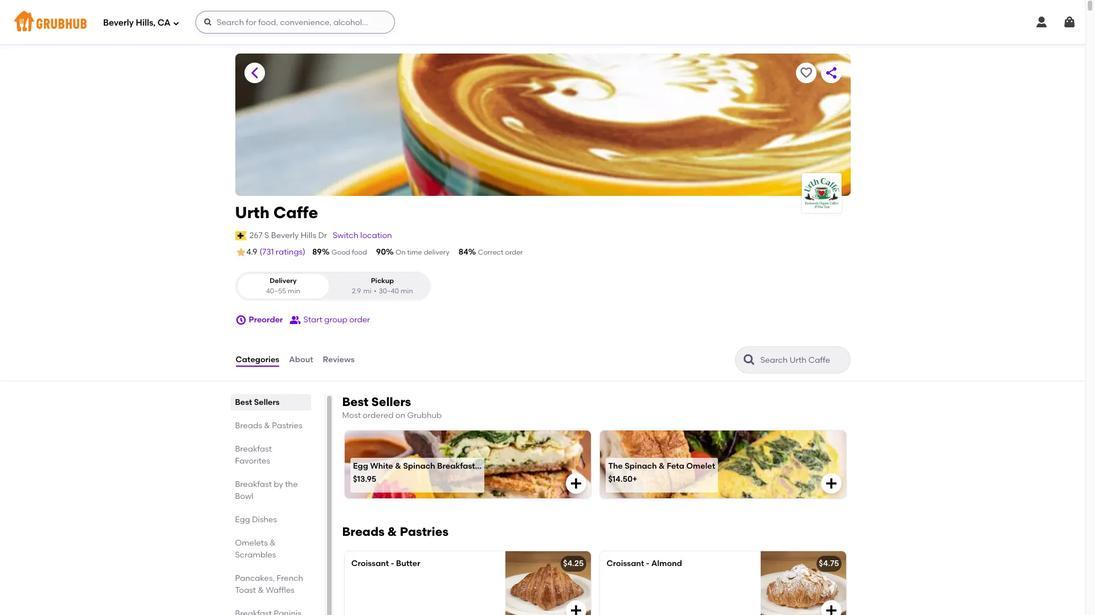 Task type: vqa. For each thing, say whether or not it's contained in the screenshot.
the Signature Flavors GCDC's Famous Signature Flavors: Available as a Grilled Cheese, Patty Melt, or Mac & Cheese Bowl.
no



Task type: locate. For each thing, give the bounding box(es) containing it.
0 horizontal spatial best
[[235, 398, 252, 407]]

& left the feta
[[659, 461, 665, 471]]

by
[[274, 480, 283, 490]]

0 horizontal spatial order
[[349, 315, 370, 325]]

spinach
[[403, 461, 435, 471], [625, 461, 657, 471]]

dr
[[318, 231, 327, 240]]

on
[[396, 248, 406, 256]]

start group order
[[303, 315, 370, 325]]

- left almond at bottom right
[[646, 559, 650, 569]]

group
[[324, 315, 347, 325]]

sellers inside best sellers most ordered on grubhub
[[371, 395, 411, 409]]

sellers
[[371, 395, 411, 409], [254, 398, 280, 407]]

svg image
[[1035, 15, 1049, 29], [204, 18, 213, 27], [569, 477, 583, 491], [824, 604, 838, 615]]

best up the breads & pastries tab
[[235, 398, 252, 407]]

sellers up the breads & pastries tab
[[254, 398, 280, 407]]

- left butter
[[391, 559, 394, 569]]

30–40
[[379, 287, 399, 295]]

pancakes, french toast & waffles tab
[[235, 573, 306, 597]]

svg image
[[1063, 15, 1076, 29], [173, 20, 180, 26], [235, 315, 246, 326], [824, 477, 838, 491], [569, 604, 583, 615]]

urth caffe
[[235, 203, 318, 222]]

1 horizontal spatial breads & pastries
[[342, 525, 449, 539]]

pancakes, french toast & waffles
[[235, 574, 303, 596]]

0 vertical spatial order
[[505, 248, 523, 256]]

& up croissant - butter
[[388, 525, 397, 539]]

order right group
[[349, 315, 370, 325]]

(731 ratings)
[[260, 247, 305, 257]]

breakfast
[[235, 445, 272, 454], [235, 480, 272, 490]]

0 horizontal spatial beverly
[[103, 17, 134, 28]]

1 vertical spatial breads & pastries
[[342, 525, 449, 539]]

urth caffe logo image
[[802, 175, 841, 211]]

best sellers tab
[[235, 397, 306, 409]]

2 croissant from the left
[[607, 559, 644, 569]]

2 breakfast from the top
[[235, 480, 272, 490]]

order
[[505, 248, 523, 256], [349, 315, 370, 325]]

egg
[[353, 461, 368, 471], [235, 515, 250, 525]]

0 horizontal spatial min
[[288, 287, 300, 295]]

egg inside 'egg dishes' tab
[[235, 515, 250, 525]]

switch location
[[333, 231, 392, 240]]

omelets & scrambles
[[235, 539, 276, 560]]

0 horizontal spatial pastries
[[272, 421, 302, 431]]

min inside "delivery 40–55 min"
[[288, 287, 300, 295]]

good food
[[332, 248, 367, 256]]

beverly left the hills,
[[103, 17, 134, 28]]

pastries down 'best sellers' tab
[[272, 421, 302, 431]]

breads up croissant - butter
[[342, 525, 385, 539]]

0 horizontal spatial egg
[[235, 515, 250, 525]]

egg inside egg white & spinach breakfast... $13.95
[[353, 461, 368, 471]]

correct order
[[478, 248, 523, 256]]

the
[[608, 461, 623, 471]]

breakfast up the favorites
[[235, 445, 272, 454]]

0 horizontal spatial croissant
[[351, 559, 389, 569]]

omelet
[[686, 461, 715, 471]]

$14.50
[[608, 475, 633, 485]]

start group order button
[[290, 310, 370, 331]]

time
[[407, 248, 422, 256]]

omelets & scrambles tab
[[235, 537, 306, 561]]

croissant for croissant - butter
[[351, 559, 389, 569]]

0 horizontal spatial spinach
[[403, 461, 435, 471]]

min
[[288, 287, 300, 295], [401, 287, 413, 295]]

& up scrambles
[[270, 539, 276, 548]]

order inside start group order "button"
[[349, 315, 370, 325]]

1 breakfast from the top
[[235, 445, 272, 454]]

0 vertical spatial beverly
[[103, 17, 134, 28]]

breads & pastries down 'best sellers' tab
[[235, 421, 302, 431]]

s
[[264, 231, 269, 240]]

best inside 'best sellers' tab
[[235, 398, 252, 407]]

1 horizontal spatial egg
[[353, 461, 368, 471]]

min inside pickup 2.9 mi • 30–40 min
[[401, 287, 413, 295]]

option group containing delivery 40–55 min
[[235, 272, 431, 301]]

delivery
[[424, 248, 449, 256]]

about button
[[288, 340, 314, 381]]

croissant
[[351, 559, 389, 569], [607, 559, 644, 569]]

pastries up butter
[[400, 525, 449, 539]]

on time delivery
[[396, 248, 449, 256]]

267 s beverly hills dr
[[249, 231, 327, 240]]

breakfast inside 'breakfast by the bowl'
[[235, 480, 272, 490]]

reviews button
[[322, 340, 355, 381]]

option group
[[235, 272, 431, 301]]

2 - from the left
[[646, 559, 650, 569]]

egg left dishes
[[235, 515, 250, 525]]

pancakes,
[[235, 574, 275, 584]]

caret left icon image
[[248, 66, 261, 80]]

sellers inside 'best sellers' tab
[[254, 398, 280, 407]]

breads
[[235, 421, 262, 431], [342, 525, 385, 539]]

breakfast inside breakfast favorites tab
[[235, 445, 272, 454]]

1 vertical spatial beverly
[[271, 231, 299, 240]]

best sellers most ordered on grubhub
[[342, 395, 442, 421]]

about
[[289, 355, 313, 365]]

0 vertical spatial breads
[[235, 421, 262, 431]]

egg up $13.95
[[353, 461, 368, 471]]

spinach right white
[[403, 461, 435, 471]]

40–55
[[266, 287, 286, 295]]

& down pancakes,
[[258, 586, 264, 596]]

1 horizontal spatial order
[[505, 248, 523, 256]]

best
[[342, 395, 369, 409], [235, 398, 252, 407]]

1 horizontal spatial pastries
[[400, 525, 449, 539]]

croissant left butter
[[351, 559, 389, 569]]

2 spinach from the left
[[625, 461, 657, 471]]

breads & pastries up croissant - butter
[[342, 525, 449, 539]]

1 horizontal spatial croissant
[[607, 559, 644, 569]]

pastries inside tab
[[272, 421, 302, 431]]

switch
[[333, 231, 358, 240]]

0 horizontal spatial breads
[[235, 421, 262, 431]]

1 vertical spatial breads
[[342, 525, 385, 539]]

sellers for best sellers most ordered on grubhub
[[371, 395, 411, 409]]

breakfast up bowl
[[235, 480, 272, 490]]

0 horizontal spatial -
[[391, 559, 394, 569]]

best up most
[[342, 395, 369, 409]]

egg for egg white & spinach breakfast... $13.95
[[353, 461, 368, 471]]

0 horizontal spatial breads & pastries
[[235, 421, 302, 431]]

-
[[391, 559, 394, 569], [646, 559, 650, 569]]

& right white
[[395, 461, 401, 471]]

Search for food, convenience, alcohol... search field
[[196, 11, 395, 34]]

almond
[[651, 559, 682, 569]]

& inside omelets & scrambles
[[270, 539, 276, 548]]

1 horizontal spatial sellers
[[371, 395, 411, 409]]

mi
[[363, 287, 372, 295]]

1 vertical spatial order
[[349, 315, 370, 325]]

order right correct
[[505, 248, 523, 256]]

min down delivery
[[288, 287, 300, 295]]

pastries
[[272, 421, 302, 431], [400, 525, 449, 539]]

sellers up "on" in the left bottom of the page
[[371, 395, 411, 409]]

breakfast favorites tab
[[235, 443, 306, 467]]

croissant - almond image
[[760, 552, 846, 615]]

267
[[249, 231, 263, 240]]

best sellers
[[235, 398, 280, 407]]

best inside best sellers most ordered on grubhub
[[342, 395, 369, 409]]

0 vertical spatial breakfast
[[235, 445, 272, 454]]

croissant - butter image
[[505, 552, 591, 615]]

0 horizontal spatial sellers
[[254, 398, 280, 407]]

1 spinach from the left
[[403, 461, 435, 471]]

0 vertical spatial pastries
[[272, 421, 302, 431]]

croissant left almond at bottom right
[[607, 559, 644, 569]]

& down 'best sellers' tab
[[264, 421, 270, 431]]

french
[[277, 574, 303, 584]]

reviews
[[323, 355, 355, 365]]

0 vertical spatial breads & pastries
[[235, 421, 302, 431]]

1 horizontal spatial min
[[401, 287, 413, 295]]

tab
[[235, 608, 306, 615]]

egg white & spinach breakfast... $13.95
[[353, 461, 481, 485]]

1 vertical spatial breakfast
[[235, 480, 272, 490]]

min right 30–40
[[401, 287, 413, 295]]

& inside egg white & spinach breakfast... $13.95
[[395, 461, 401, 471]]

white
[[370, 461, 393, 471]]

1 horizontal spatial -
[[646, 559, 650, 569]]

pickup
[[371, 277, 394, 285]]

0 vertical spatial egg
[[353, 461, 368, 471]]

croissant - almond
[[607, 559, 682, 569]]

1 vertical spatial egg
[[235, 515, 250, 525]]

2 min from the left
[[401, 287, 413, 295]]

best for best sellers most ordered on grubhub
[[342, 395, 369, 409]]

90
[[376, 247, 386, 257]]

1 horizontal spatial beverly
[[271, 231, 299, 240]]

1 vertical spatial pastries
[[400, 525, 449, 539]]

delivery 40–55 min
[[266, 277, 300, 295]]

spinach up +
[[625, 461, 657, 471]]

beverly up (731 ratings)
[[271, 231, 299, 240]]

1 horizontal spatial spinach
[[625, 461, 657, 471]]

1 min from the left
[[288, 287, 300, 295]]

butter
[[396, 559, 420, 569]]

- for butter
[[391, 559, 394, 569]]

breads down best sellers
[[235, 421, 262, 431]]

dishes
[[252, 515, 277, 525]]

breads inside tab
[[235, 421, 262, 431]]

breakfast for breakfast by the bowl
[[235, 480, 272, 490]]

1 horizontal spatial best
[[342, 395, 369, 409]]

svg image inside preorder button
[[235, 315, 246, 326]]

breads & pastries
[[235, 421, 302, 431], [342, 525, 449, 539]]

beverly
[[103, 17, 134, 28], [271, 231, 299, 240]]

sellers for best sellers
[[254, 398, 280, 407]]

1 croissant from the left
[[351, 559, 389, 569]]

main navigation navigation
[[0, 0, 1086, 44]]

beverly hills, ca
[[103, 17, 171, 28]]

1 - from the left
[[391, 559, 394, 569]]



Task type: describe. For each thing, give the bounding box(es) containing it.
ratings)
[[276, 247, 305, 257]]

subscription pass image
[[235, 231, 247, 240]]

beverly inside main navigation navigation
[[103, 17, 134, 28]]

correct
[[478, 248, 504, 256]]

breakfast for breakfast favorites
[[235, 445, 272, 454]]

good
[[332, 248, 350, 256]]

84
[[459, 247, 468, 257]]

feta
[[667, 461, 684, 471]]

breakfast by the bowl
[[235, 480, 298, 502]]

& inside the spinach & feta omelet $14.50 +
[[659, 461, 665, 471]]

waffles
[[266, 586, 295, 596]]

the
[[285, 480, 298, 490]]

the spinach & feta omelet $14.50 +
[[608, 461, 715, 485]]

ordered
[[363, 411, 394, 421]]

people icon image
[[290, 315, 301, 326]]

$4.75
[[819, 559, 839, 569]]

pickup 2.9 mi • 30–40 min
[[352, 277, 413, 295]]

2.9
[[352, 287, 361, 295]]

categories button
[[235, 340, 280, 381]]

•
[[374, 287, 377, 295]]

89
[[312, 247, 322, 257]]

scrambles
[[235, 551, 276, 560]]

food
[[352, 248, 367, 256]]

location
[[360, 231, 392, 240]]

egg dishes
[[235, 515, 277, 525]]

ca
[[158, 17, 171, 28]]

spinach inside egg white & spinach breakfast... $13.95
[[403, 461, 435, 471]]

preorder
[[249, 315, 283, 325]]

hills,
[[136, 17, 156, 28]]

best for best sellers
[[235, 398, 252, 407]]

most
[[342, 411, 361, 421]]

hills
[[301, 231, 316, 240]]

egg for egg dishes
[[235, 515, 250, 525]]

save this restaurant button
[[796, 63, 816, 83]]

breads & pastries tab
[[235, 420, 306, 432]]

star icon image
[[235, 247, 246, 258]]

share icon image
[[824, 66, 838, 80]]

$4.25
[[563, 559, 584, 569]]

croissant - butter
[[351, 559, 420, 569]]

& inside pancakes, french toast & waffles
[[258, 586, 264, 596]]

- for almond
[[646, 559, 650, 569]]

favorites
[[235, 456, 270, 466]]

spinach inside the spinach & feta omelet $14.50 +
[[625, 461, 657, 471]]

switch location button
[[332, 229, 393, 242]]

on
[[395, 411, 405, 421]]

caffe
[[273, 203, 318, 222]]

bowl
[[235, 492, 253, 502]]

breads & pastries inside tab
[[235, 421, 302, 431]]

categories
[[236, 355, 279, 365]]

grubhub
[[407, 411, 442, 421]]

start
[[303, 315, 322, 325]]

egg dishes tab
[[235, 514, 306, 526]]

breakfast favorites
[[235, 445, 272, 466]]

4.9
[[246, 247, 257, 257]]

+
[[633, 475, 637, 485]]

croissant for croissant - almond
[[607, 559, 644, 569]]

delivery
[[270, 277, 297, 285]]

beverly inside button
[[271, 231, 299, 240]]

preorder button
[[235, 310, 283, 331]]

breakfast by the bowl tab
[[235, 479, 306, 503]]

breakfast...
[[437, 461, 481, 471]]

(731
[[260, 247, 274, 257]]

search icon image
[[742, 353, 756, 367]]

1 horizontal spatial breads
[[342, 525, 385, 539]]

toast
[[235, 586, 256, 596]]

save this restaurant image
[[799, 66, 813, 80]]

$13.95
[[353, 475, 376, 485]]

267 s beverly hills dr button
[[249, 229, 328, 242]]

urth
[[235, 203, 270, 222]]

omelets
[[235, 539, 268, 548]]

Search Urth Caffe search field
[[759, 355, 847, 366]]



